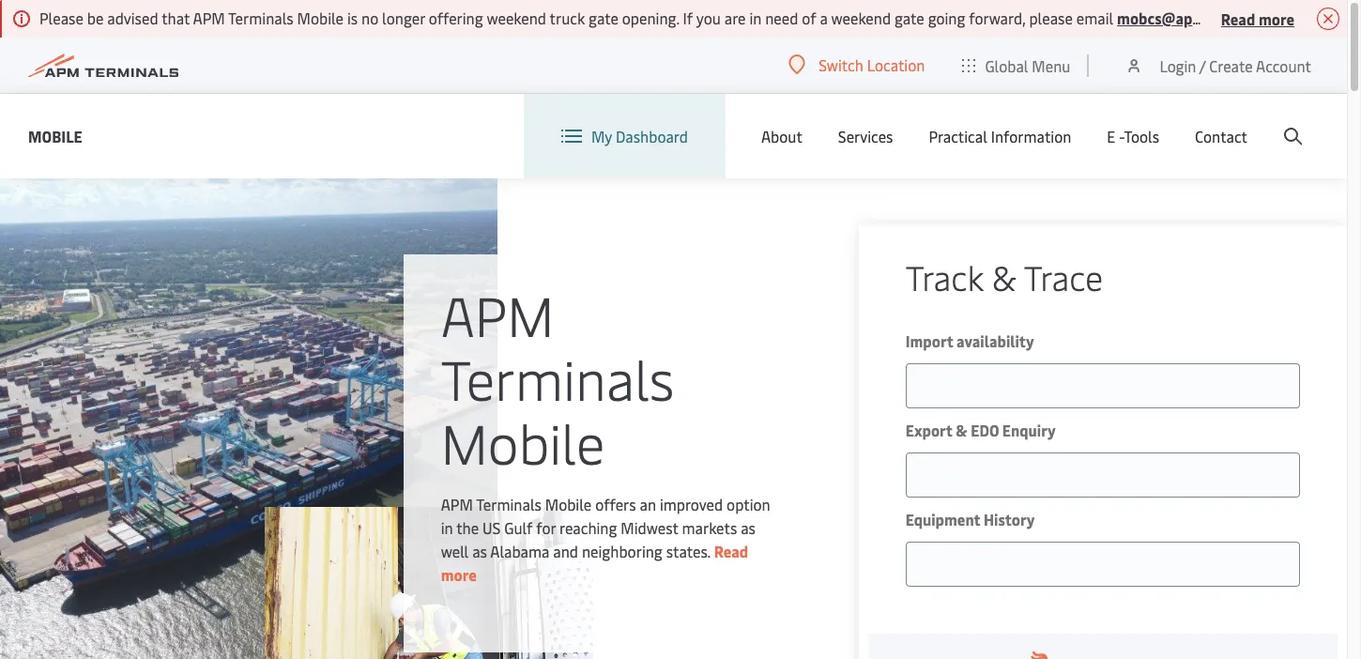 Task type: describe. For each thing, give the bounding box(es) containing it.
practical information
[[929, 126, 1072, 146]]

equipment
[[906, 509, 981, 530]]

0 vertical spatial terminals
[[228, 8, 294, 28]]

you
[[696, 8, 721, 28]]

switch location
[[819, 54, 925, 75]]

forward,
[[969, 8, 1026, 28]]

read for "read more" button
[[1221, 8, 1256, 29]]

close alert image
[[1317, 8, 1340, 30]]

markets
[[682, 517, 737, 538]]

practical information button
[[929, 94, 1072, 178]]

tools
[[1124, 126, 1160, 146]]

my dashboard
[[591, 126, 688, 146]]

practical
[[929, 126, 988, 146]]

global menu
[[985, 55, 1071, 76]]

states.
[[666, 540, 711, 561]]

apm for apm terminals mobile offers an improved option in the us gulf for reaching midwest markets as well as alabama and neighboring states.
[[441, 493, 473, 514]]

gulf
[[505, 517, 533, 538]]

mobcs@apmterminals.com link
[[1117, 8, 1305, 28]]

read more for read more link
[[441, 540, 749, 585]]

apm terminals mobile offers an improved option in the us gulf for reaching midwest markets as well as alabama and neighboring states.
[[441, 493, 771, 561]]

1 horizontal spatial in
[[750, 8, 762, 28]]

to
[[1308, 8, 1323, 28]]

well
[[441, 540, 469, 561]]

obtain
[[1327, 8, 1362, 28]]

alabama
[[490, 540, 550, 561]]

-
[[1119, 126, 1124, 146]]

equipment history
[[906, 509, 1035, 530]]

track & trace
[[906, 254, 1103, 300]]

reaching
[[560, 517, 617, 538]]

login / create account link
[[1125, 38, 1312, 93]]

neighboring
[[582, 540, 663, 561]]

information
[[991, 126, 1072, 146]]

account
[[1256, 55, 1312, 76]]

midwest
[[621, 517, 678, 538]]

2 weekend from the left
[[832, 8, 891, 28]]

of
[[802, 8, 817, 28]]

no
[[362, 8, 379, 28]]

my dashboard button
[[561, 94, 688, 178]]

edo
[[971, 420, 999, 440]]

more for read more link
[[441, 564, 477, 585]]

& for edo
[[956, 420, 968, 440]]

switch location button
[[789, 54, 925, 75]]

create
[[1210, 55, 1253, 76]]

please
[[1030, 8, 1073, 28]]

opening.
[[622, 8, 680, 28]]

switch
[[819, 54, 864, 75]]

global menu button
[[944, 37, 1090, 93]]

contact button
[[1195, 94, 1248, 178]]

enquiry
[[1003, 420, 1056, 440]]

need
[[765, 8, 798, 28]]

option
[[727, 493, 771, 514]]

in inside the apm terminals mobile offers an improved option in the us gulf for reaching midwest markets as well as alabama and neighboring states.
[[441, 517, 453, 538]]

import
[[906, 331, 954, 351]]

a
[[820, 8, 828, 28]]

us
[[483, 517, 501, 538]]



Task type: vqa. For each thing, say whether or not it's contained in the screenshot.
Open/Closed
no



Task type: locate. For each thing, give the bounding box(es) containing it.
1 gate from the left
[[589, 8, 619, 28]]

0 horizontal spatial gate
[[589, 8, 619, 28]]

mobile secondary image
[[265, 507, 594, 659]]

read more down reaching
[[441, 540, 749, 585]]

0 vertical spatial apm
[[193, 8, 225, 28]]

availability
[[957, 331, 1034, 351]]

dashboard
[[616, 126, 688, 146]]

mobcs@apmterminals.com
[[1117, 8, 1305, 28]]

xin da yang zhou  docked at apm terminals mobile image
[[0, 178, 497, 659]]

0 vertical spatial read more
[[1221, 8, 1295, 29]]

read
[[1221, 8, 1256, 29], [714, 540, 749, 561]]

0 vertical spatial &
[[992, 254, 1017, 300]]

2 gate from the left
[[895, 8, 925, 28]]

apm inside the apm terminals mobile offers an improved option in the us gulf for reaching midwest markets as well as alabama and neighboring states.
[[441, 493, 473, 514]]

mobile
[[297, 8, 344, 28], [28, 125, 82, 146], [441, 404, 605, 478], [545, 493, 592, 514]]

& for trace
[[992, 254, 1017, 300]]

weekend
[[487, 8, 546, 28], [832, 8, 891, 28]]

e -tools
[[1107, 126, 1160, 146]]

be
[[87, 8, 104, 28]]

apm
[[193, 8, 225, 28], [441, 277, 554, 351], [441, 493, 473, 514]]

as down option in the right of the page
[[741, 517, 756, 538]]

mobile link
[[28, 124, 82, 148]]

please
[[39, 8, 83, 28]]

& left trace
[[992, 254, 1017, 300]]

read more link
[[441, 540, 749, 585]]

terminals for apm terminals mobile
[[441, 340, 675, 415]]

read inside read more link
[[714, 540, 749, 561]]

apm terminals mobile
[[441, 277, 675, 478]]

advised
[[107, 8, 158, 28]]

improved
[[660, 493, 723, 514]]

track
[[906, 254, 984, 300]]

truck
[[550, 8, 585, 28]]

1 horizontal spatial read
[[1221, 8, 1256, 29]]

in
[[750, 8, 762, 28], [441, 517, 453, 538]]

is
[[347, 8, 358, 28]]

history
[[984, 509, 1035, 530]]

in left the
[[441, 517, 453, 538]]

0 vertical spatial read
[[1221, 8, 1256, 29]]

services
[[838, 126, 893, 146]]

location
[[867, 54, 925, 75]]

weekend left truck
[[487, 8, 546, 28]]

1 vertical spatial apm
[[441, 277, 554, 351]]

please be advised that apm terminals mobile is no longer offering weekend truck gate opening. if you are in need of a weekend gate going forward, please email mobcs@apmterminals.com to obtain
[[39, 8, 1362, 28]]

email
[[1077, 8, 1114, 28]]

1 horizontal spatial gate
[[895, 8, 925, 28]]

read more
[[1221, 8, 1295, 29], [441, 540, 749, 585]]

/
[[1200, 55, 1206, 76]]

1 horizontal spatial weekend
[[832, 8, 891, 28]]

mobile inside apm terminals mobile
[[441, 404, 605, 478]]

menu
[[1032, 55, 1071, 76]]

1 horizontal spatial more
[[1259, 8, 1295, 29]]

about
[[761, 126, 803, 146]]

global
[[985, 55, 1029, 76]]

terminals
[[228, 8, 294, 28], [441, 340, 675, 415], [476, 493, 542, 514]]

1 weekend from the left
[[487, 8, 546, 28]]

gate
[[589, 8, 619, 28], [895, 8, 925, 28]]

weekend right a
[[832, 8, 891, 28]]

read more up login / create account
[[1221, 8, 1295, 29]]

login
[[1160, 55, 1197, 76]]

apm inside apm terminals mobile
[[441, 277, 554, 351]]

contact
[[1195, 126, 1248, 146]]

in right are
[[750, 8, 762, 28]]

gate left going
[[895, 8, 925, 28]]

0 vertical spatial more
[[1259, 8, 1295, 29]]

2 vertical spatial apm
[[441, 493, 473, 514]]

import availability
[[906, 331, 1034, 351]]

& left edo
[[956, 420, 968, 440]]

if
[[683, 8, 693, 28]]

&
[[992, 254, 1017, 300], [956, 420, 968, 440]]

1 horizontal spatial read more
[[1221, 8, 1295, 29]]

apm for apm terminals mobile
[[441, 277, 554, 351]]

e -tools button
[[1107, 94, 1160, 178]]

0 horizontal spatial weekend
[[487, 8, 546, 28]]

as
[[741, 517, 756, 538], [472, 540, 487, 561]]

export & edo enquiry
[[906, 420, 1056, 440]]

my
[[591, 126, 612, 146]]

more for "read more" button
[[1259, 8, 1295, 29]]

1 vertical spatial &
[[956, 420, 968, 440]]

services button
[[838, 94, 893, 178]]

offering
[[429, 8, 483, 28]]

more inside read more
[[441, 564, 477, 585]]

read more button
[[1221, 7, 1295, 30]]

gate right truck
[[589, 8, 619, 28]]

read down markets
[[714, 540, 749, 561]]

trace
[[1024, 254, 1103, 300]]

0 horizontal spatial read
[[714, 540, 749, 561]]

about button
[[761, 94, 803, 178]]

0 horizontal spatial &
[[956, 420, 968, 440]]

0 horizontal spatial as
[[472, 540, 487, 561]]

1 horizontal spatial as
[[741, 517, 756, 538]]

an
[[640, 493, 656, 514]]

0 horizontal spatial in
[[441, 517, 453, 538]]

1 vertical spatial read more
[[441, 540, 749, 585]]

read for read more link
[[714, 540, 749, 561]]

read up login / create account
[[1221, 8, 1256, 29]]

terminals for apm terminals mobile offers an improved option in the us gulf for reaching midwest markets as well as alabama and neighboring states.
[[476, 493, 542, 514]]

longer
[[382, 8, 425, 28]]

export
[[906, 420, 953, 440]]

1 horizontal spatial &
[[992, 254, 1017, 300]]

1 vertical spatial read
[[714, 540, 749, 561]]

0 horizontal spatial more
[[441, 564, 477, 585]]

1 vertical spatial as
[[472, 540, 487, 561]]

offers
[[595, 493, 636, 514]]

read inside "read more" button
[[1221, 8, 1256, 29]]

more inside button
[[1259, 8, 1295, 29]]

e
[[1107, 126, 1116, 146]]

that
[[162, 8, 190, 28]]

mobile inside the apm terminals mobile offers an improved option in the us gulf for reaching midwest markets as well as alabama and neighboring states.
[[545, 493, 592, 514]]

more down well
[[441, 564, 477, 585]]

1 vertical spatial terminals
[[441, 340, 675, 415]]

and
[[553, 540, 578, 561]]

1 vertical spatial more
[[441, 564, 477, 585]]

1 vertical spatial in
[[441, 517, 453, 538]]

more left to
[[1259, 8, 1295, 29]]

login / create account
[[1160, 55, 1312, 76]]

2 vertical spatial terminals
[[476, 493, 542, 514]]

the
[[456, 517, 479, 538]]

for
[[536, 517, 556, 538]]

are
[[725, 8, 746, 28]]

terminals inside the apm terminals mobile offers an improved option in the us gulf for reaching midwest markets as well as alabama and neighboring states.
[[476, 493, 542, 514]]

read more for "read more" button
[[1221, 8, 1295, 29]]

0 vertical spatial as
[[741, 517, 756, 538]]

going
[[928, 8, 966, 28]]

as right well
[[472, 540, 487, 561]]

0 horizontal spatial read more
[[441, 540, 749, 585]]

0 vertical spatial in
[[750, 8, 762, 28]]

more
[[1259, 8, 1295, 29], [441, 564, 477, 585]]



